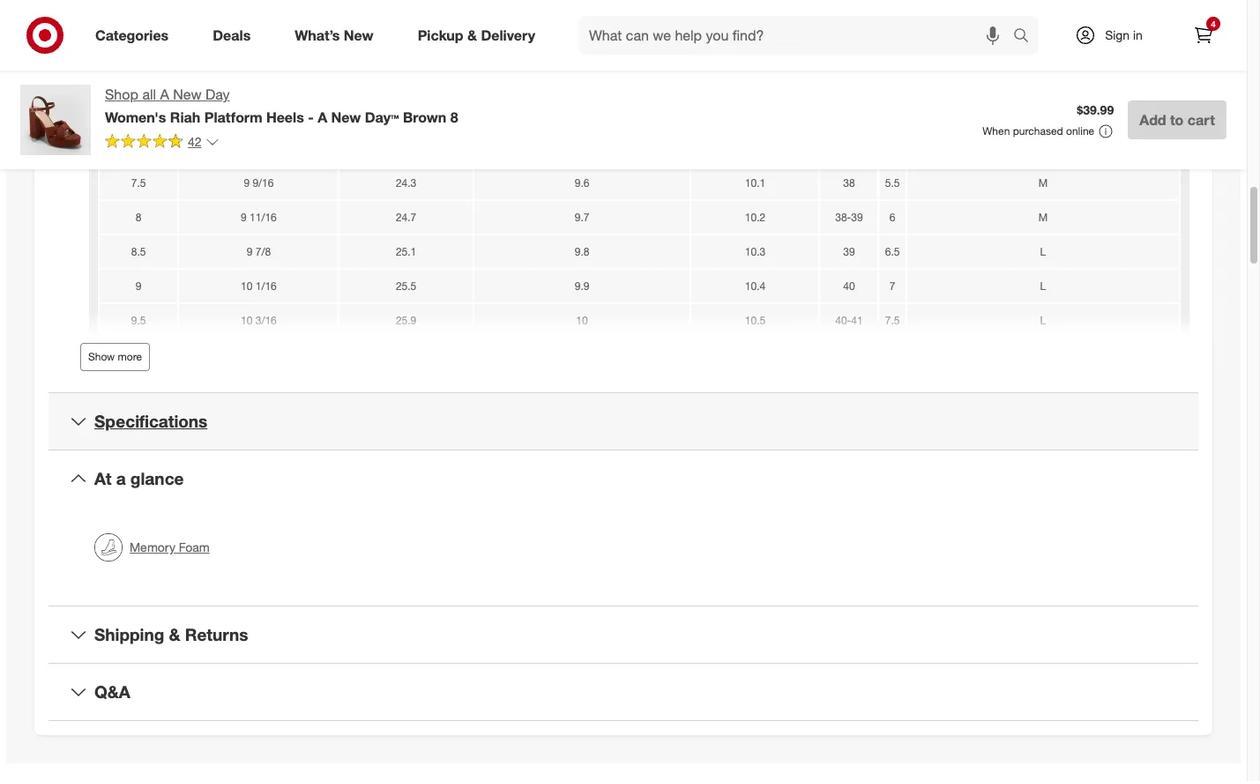 Task type: vqa. For each thing, say whether or not it's contained in the screenshot.
Add To Cart
yes



Task type: describe. For each thing, give the bounding box(es) containing it.
42
[[188, 134, 202, 149]]

when
[[983, 124, 1010, 138]]

8
[[451, 108, 458, 126]]

delivery
[[481, 26, 536, 44]]

q&a button
[[49, 664, 1199, 720]]

platform
[[204, 108, 262, 126]]

purchased
[[1013, 124, 1064, 138]]

returns
[[185, 625, 248, 645]]

0 vertical spatial a
[[160, 86, 169, 103]]

pickup
[[418, 26, 464, 44]]

at a glance
[[94, 469, 184, 489]]

specifications button
[[49, 394, 1199, 450]]

& for shipping
[[169, 625, 180, 645]]

day™
[[365, 108, 399, 126]]

a
[[116, 469, 126, 489]]

sign in link
[[1060, 16, 1171, 55]]

all
[[142, 86, 156, 103]]

brown
[[403, 108, 447, 126]]

categories link
[[80, 16, 191, 55]]

memory foam
[[130, 540, 210, 555]]

1 horizontal spatial a
[[318, 108, 327, 126]]

women's
[[105, 108, 166, 126]]

show
[[88, 351, 115, 364]]

add to cart button
[[1128, 101, 1227, 139]]

shipping
[[94, 625, 164, 645]]

2 vertical spatial new
[[331, 108, 361, 126]]

shipping & returns button
[[49, 607, 1199, 663]]

pickup & delivery
[[418, 26, 536, 44]]

4 link
[[1185, 16, 1224, 55]]

what's new
[[295, 26, 374, 44]]

when purchased online
[[983, 124, 1095, 138]]

pickup & delivery link
[[403, 16, 558, 55]]

memory
[[130, 540, 176, 555]]

cart
[[1188, 111, 1216, 129]]



Task type: locate. For each thing, give the bounding box(es) containing it.
$39.99
[[1077, 102, 1114, 117]]

foam
[[179, 540, 210, 555]]

what's new link
[[280, 16, 396, 55]]

-
[[308, 108, 314, 126]]

1 vertical spatial new
[[173, 86, 202, 103]]

q&a
[[94, 682, 130, 702]]

0 horizontal spatial a
[[160, 86, 169, 103]]

new right the -
[[331, 108, 361, 126]]

0 horizontal spatial &
[[169, 625, 180, 645]]

add
[[1140, 111, 1167, 129]]

4
[[1211, 19, 1216, 29]]

show more button
[[80, 343, 150, 372]]

& inside dropdown button
[[169, 625, 180, 645]]

search button
[[1006, 16, 1048, 58]]

riah
[[170, 108, 200, 126]]

1 vertical spatial &
[[169, 625, 180, 645]]

glance
[[130, 469, 184, 489]]

what's
[[295, 26, 340, 44]]

42 link
[[105, 133, 219, 153]]

in
[[1134, 27, 1143, 42]]

to
[[1171, 111, 1184, 129]]

0 vertical spatial &
[[468, 26, 477, 44]]

more
[[118, 351, 142, 364]]

sign
[[1105, 27, 1130, 42]]

1 vertical spatial a
[[318, 108, 327, 126]]

show more
[[88, 351, 142, 364]]

&
[[468, 26, 477, 44], [169, 625, 180, 645]]

categories
[[95, 26, 169, 44]]

new
[[344, 26, 374, 44], [173, 86, 202, 103], [331, 108, 361, 126]]

at a glance button
[[49, 451, 1199, 507]]

& left returns
[[169, 625, 180, 645]]

day
[[206, 86, 230, 103]]

deals
[[213, 26, 251, 44]]

1 horizontal spatial &
[[468, 26, 477, 44]]

shipping & returns
[[94, 625, 248, 645]]

shop
[[105, 86, 138, 103]]

search
[[1006, 28, 1048, 45]]

memory foam button
[[94, 528, 210, 567]]

& for pickup
[[468, 26, 477, 44]]

heels
[[266, 108, 304, 126]]

at
[[94, 469, 111, 489]]

& right the 'pickup'
[[468, 26, 477, 44]]

a right the -
[[318, 108, 327, 126]]

sign in
[[1105, 27, 1143, 42]]

specifications
[[94, 411, 207, 432]]

online
[[1067, 124, 1095, 138]]

a
[[160, 86, 169, 103], [318, 108, 327, 126]]

What can we help you find? suggestions appear below search field
[[579, 16, 1018, 55]]

new right the 'what's'
[[344, 26, 374, 44]]

new up riah
[[173, 86, 202, 103]]

add to cart
[[1140, 111, 1216, 129]]

a right all
[[160, 86, 169, 103]]

shop all a new day women's riah platform heels - a new day™ brown 8
[[105, 86, 458, 126]]

deals link
[[198, 16, 273, 55]]

0 vertical spatial new
[[344, 26, 374, 44]]

image of women's riah platform heels - a new day™ brown 8 image
[[20, 85, 91, 155]]



